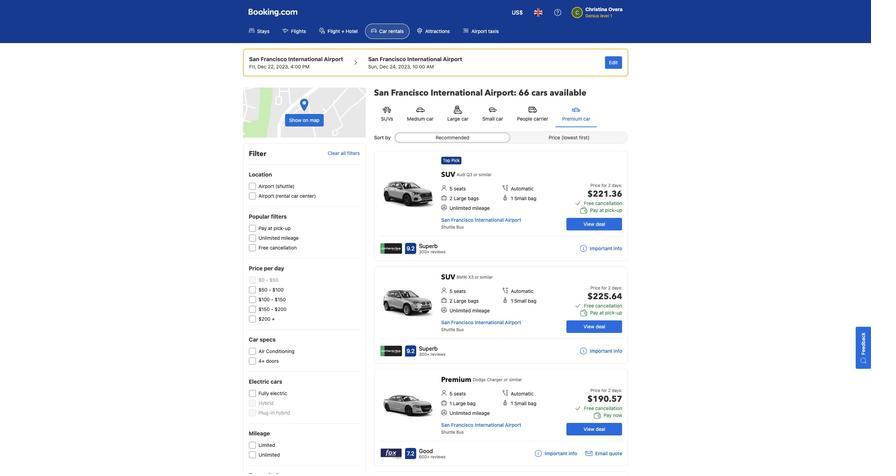 Task type: locate. For each thing, give the bounding box(es) containing it.
airport inside san francisco international airport sun, dec 24, 2023, 10:00 am
[[443, 56, 462, 62]]

9.2
[[407, 246, 415, 252], [407, 348, 415, 354]]

supplied by rc - enterprise image
[[380, 243, 402, 254], [380, 346, 402, 356]]

0 vertical spatial car
[[379, 28, 387, 34]]

view deal for $190.57
[[584, 426, 605, 432]]

1 vertical spatial up
[[285, 225, 291, 231]]

for inside "price for 2 days: $221.36"
[[602, 183, 607, 188]]

2 bus from the top
[[456, 327, 464, 332]]

2 5 from the top
[[450, 288, 453, 294]]

1 bags from the top
[[468, 195, 479, 201]]

2 9.2 element from the top
[[405, 346, 416, 357]]

car up sort by element
[[496, 116, 503, 122]]

0 vertical spatial reviews
[[431, 249, 446, 255]]

price up $190.57
[[590, 388, 600, 393]]

1 vertical spatial important info button
[[580, 348, 622, 355]]

3 view deal from the top
[[584, 426, 605, 432]]

2 reviews from the top
[[431, 352, 446, 357]]

san francisco international airport: 66 cars available
[[374, 87, 587, 99]]

2 inside price for 2 days: $225.64
[[608, 286, 611, 291]]

3 shuttle from the top
[[441, 430, 455, 435]]

3 1 small bag from the top
[[511, 401, 536, 407]]

price (lowest first)
[[549, 135, 590, 141]]

price inside "price for 2 days: $221.36"
[[590, 183, 600, 188]]

1 view from the top
[[584, 221, 595, 227]]

search summary element
[[243, 49, 628, 77]]

0 vertical spatial view deal button
[[567, 218, 622, 231]]

free cancellation down $190.57
[[584, 406, 622, 411]]

1 9.2 from the top
[[407, 246, 415, 252]]

3 view from the top
[[584, 426, 595, 432]]

similar inside premium dodge charger or similar
[[509, 377, 522, 383]]

0 vertical spatial shuttle
[[441, 225, 455, 230]]

seats down audi
[[454, 186, 466, 192]]

2 vertical spatial seats
[[454, 391, 466, 397]]

1 inside christina overa genius level 1
[[610, 13, 612, 18]]

product card group containing $225.64
[[374, 267, 628, 364]]

1 vertical spatial bags
[[468, 298, 479, 304]]

2 vertical spatial important
[[545, 451, 567, 457]]

1 supplied by rc - enterprise image from the top
[[380, 243, 402, 254]]

san francisco international airport button
[[441, 217, 521, 223], [441, 320, 521, 326], [441, 422, 521, 428]]

up down '$221.36'
[[617, 207, 622, 213]]

0 vertical spatial 2 large bags
[[450, 195, 479, 201]]

2 vertical spatial automatic
[[511, 391, 534, 397]]

bags
[[468, 195, 479, 201], [468, 298, 479, 304]]

0 vertical spatial 300+
[[419, 249, 430, 255]]

available
[[550, 87, 587, 99]]

3 deal from the top
[[596, 426, 605, 432]]

view deal down '$225.64'
[[584, 324, 605, 330]]

600+
[[419, 455, 430, 460]]

1 view deal button from the top
[[567, 218, 622, 231]]

car for car rentals
[[379, 28, 387, 34]]

0 vertical spatial days:
[[612, 183, 622, 188]]

car inside the skip to main content element
[[379, 28, 387, 34]]

1 vertical spatial $50
[[259, 287, 268, 293]]

deal down pay now
[[596, 426, 605, 432]]

$225.64
[[587, 291, 622, 303]]

airport taxis
[[472, 28, 499, 34]]

sort by element
[[394, 131, 628, 144]]

similar right the charger
[[509, 377, 522, 383]]

1 vertical spatial reviews
[[431, 352, 446, 357]]

2 suv from the top
[[441, 273, 455, 282]]

suv for suv bmw x3 or similar
[[441, 273, 455, 282]]

1 superb 300+ reviews from the top
[[419, 243, 446, 255]]

-
[[266, 277, 268, 283], [269, 287, 271, 293], [271, 297, 273, 303], [271, 306, 273, 312]]

automatic for $225.64
[[511, 288, 534, 294]]

1 2023, from the left
[[276, 64, 289, 70]]

by
[[385, 135, 391, 141]]

1 1 small bag from the top
[[511, 195, 536, 201]]

0 vertical spatial view
[[584, 221, 595, 227]]

san inside san francisco international airport fri, dec 22, 2023, 4:00 pm
[[249, 56, 259, 62]]

5 seats up 1 large bag
[[450, 391, 466, 397]]

francisco
[[261, 56, 287, 62], [380, 56, 406, 62], [391, 87, 429, 99], [451, 217, 474, 223], [451, 320, 474, 326], [451, 422, 474, 428]]

view deal button for $221.36
[[567, 218, 622, 231]]

3 automatic from the top
[[511, 391, 534, 397]]

price inside the price for 2 days: $190.57
[[590, 388, 600, 393]]

2 vertical spatial pay at pick-up
[[590, 310, 622, 316]]

2 9.2 from the top
[[407, 348, 415, 354]]

1 vertical spatial info
[[614, 348, 622, 354]]

2 vertical spatial pick-
[[605, 310, 617, 316]]

bag
[[528, 195, 536, 201], [528, 298, 536, 304], [467, 401, 476, 407], [528, 401, 536, 407]]

car left the rentals
[[379, 28, 387, 34]]

3 days: from the top
[[612, 388, 622, 393]]

view deal button
[[567, 218, 622, 231], [567, 321, 622, 333], [567, 423, 622, 436]]

1 horizontal spatial $150
[[275, 297, 286, 303]]

show
[[289, 117, 302, 123]]

2 2 large bags from the top
[[450, 298, 479, 304]]

important info button
[[580, 245, 622, 252], [580, 348, 622, 355], [535, 450, 577, 457]]

francisco inside san francisco international airport sun, dec 24, 2023, 10:00 am
[[380, 56, 406, 62]]

1 seats from the top
[[454, 186, 466, 192]]

product card group
[[374, 151, 628, 261], [374, 267, 628, 364], [374, 369, 628, 466]]

2 vertical spatial view deal
[[584, 426, 605, 432]]

1 large bag
[[450, 401, 476, 407]]

pay for $225.64
[[590, 310, 598, 316]]

attractions link
[[411, 24, 456, 39]]

2 san francisco international airport shuttle bus from the top
[[441, 320, 521, 332]]

car up first)
[[583, 116, 591, 122]]

1 customer rating 9.2 superb element from the top
[[419, 242, 446, 250]]

2 vertical spatial 1 small bag
[[511, 401, 536, 407]]

san francisco international airport shuttle bus for $225.64
[[441, 320, 521, 332]]

seats down bmw
[[454, 288, 466, 294]]

all
[[341, 150, 346, 156]]

seats for $190.57
[[454, 391, 466, 397]]

0 vertical spatial important
[[590, 246, 612, 251]]

for up '$225.64'
[[602, 286, 607, 291]]

5 seats down bmw
[[450, 288, 466, 294]]

1 horizontal spatial $50
[[269, 277, 278, 283]]

1 vertical spatial suv
[[441, 273, 455, 282]]

$150 up $150 - $200
[[275, 297, 286, 303]]

unlimited down audi
[[450, 205, 471, 211]]

seats for $225.64
[[454, 288, 466, 294]]

1 horizontal spatial dec
[[380, 64, 388, 70]]

large down premium dodge charger or similar
[[453, 401, 466, 407]]

3 san francisco international airport button from the top
[[441, 422, 521, 428]]

san
[[249, 56, 259, 62], [368, 56, 378, 62], [374, 87, 389, 99], [441, 217, 450, 223], [441, 320, 450, 326], [441, 422, 450, 428]]

2 large bags
[[450, 195, 479, 201], [450, 298, 479, 304]]

view down '$221.36'
[[584, 221, 595, 227]]

price
[[549, 135, 560, 141], [590, 183, 600, 188], [249, 265, 263, 272], [590, 286, 600, 291], [590, 388, 600, 393]]

1 horizontal spatial 2023,
[[398, 64, 411, 70]]

info
[[614, 246, 622, 251], [614, 348, 622, 354], [569, 451, 577, 457]]

car inside 'button'
[[426, 116, 434, 122]]

1 horizontal spatial cars
[[531, 87, 548, 99]]

similar right q3
[[479, 172, 492, 177]]

2 vertical spatial days:
[[612, 388, 622, 393]]

0 vertical spatial pay at pick-up
[[590, 207, 622, 213]]

0 horizontal spatial +
[[272, 316, 275, 322]]

1 9.2 element from the top
[[405, 243, 416, 254]]

dec inside san francisco international airport sun, dec 24, 2023, 10:00 am
[[380, 64, 388, 70]]

flights
[[291, 28, 306, 34]]

0 vertical spatial product card group
[[374, 151, 628, 261]]

1 vertical spatial seats
[[454, 288, 466, 294]]

2 for from the top
[[602, 286, 607, 291]]

2 superb from the top
[[419, 346, 438, 352]]

1 vertical spatial 1 small bag
[[511, 298, 536, 304]]

1 horizontal spatial filters
[[347, 150, 360, 156]]

0 horizontal spatial $200
[[259, 316, 271, 322]]

reviews for $190.57
[[431, 455, 446, 460]]

clear all filters button
[[328, 150, 360, 156]]

0 vertical spatial for
[[602, 183, 607, 188]]

airport (shuttle)
[[259, 183, 294, 189]]

large
[[447, 116, 460, 122], [454, 195, 467, 201], [454, 298, 467, 304], [453, 401, 466, 407]]

view deal button down pay now
[[567, 423, 622, 436]]

66
[[519, 87, 529, 99]]

or inside premium dodge charger or similar
[[504, 377, 508, 383]]

+ for $200
[[272, 316, 275, 322]]

similar for $190.57
[[509, 377, 522, 383]]

2 up '$221.36'
[[608, 183, 611, 188]]

- right $0
[[266, 277, 268, 283]]

9.2 element
[[405, 243, 416, 254], [405, 346, 416, 357]]

car inside button
[[583, 116, 591, 122]]

view deal button down '$221.36'
[[567, 218, 622, 231]]

1 vertical spatial view deal
[[584, 324, 605, 330]]

or right x3
[[475, 275, 479, 280]]

supplied by rc - enterprise image for second 'customer rating 9.2 superb' element
[[380, 346, 402, 356]]

up down popular filters
[[285, 225, 291, 231]]

people carrier
[[517, 116, 548, 122]]

2023, right 24,
[[398, 64, 411, 70]]

sort by
[[374, 135, 391, 141]]

pay down '$225.64'
[[590, 310, 598, 316]]

3 view deal button from the top
[[567, 423, 622, 436]]

1 horizontal spatial san francisco international airport group
[[368, 55, 462, 70]]

reviews
[[431, 249, 446, 255], [431, 352, 446, 357], [431, 455, 446, 460]]

0 horizontal spatial dec
[[258, 64, 266, 70]]

automatic
[[511, 186, 534, 192], [511, 288, 534, 294], [511, 391, 534, 397]]

1 san francisco international airport shuttle bus from the top
[[441, 217, 521, 230]]

2 view from the top
[[584, 324, 595, 330]]

dec right fri,
[[258, 64, 266, 70]]

0 horizontal spatial car
[[249, 337, 258, 343]]

premium inside button
[[562, 116, 582, 122]]

price inside sort by element
[[549, 135, 560, 141]]

1 vertical spatial view deal button
[[567, 321, 622, 333]]

view deal down pay now
[[584, 426, 605, 432]]

days: inside the price for 2 days: $190.57
[[612, 388, 622, 393]]

san francisco international airport button for $190.57
[[441, 422, 521, 428]]

customer rating 7.2 good element
[[419, 447, 446, 456]]

$50 up $50 - $100
[[269, 277, 278, 283]]

1 for from the top
[[602, 183, 607, 188]]

0 vertical spatial important info button
[[580, 245, 622, 252]]

cars right 66
[[531, 87, 548, 99]]

1 vertical spatial supplied by rc - enterprise image
[[380, 346, 402, 356]]

similar inside the suv audi q3 or similar
[[479, 172, 492, 177]]

car for premium car
[[583, 116, 591, 122]]

2 1 small bag from the top
[[511, 298, 536, 304]]

2 shuttle from the top
[[441, 327, 455, 332]]

sun,
[[368, 64, 378, 70]]

bags down x3
[[468, 298, 479, 304]]

car rentals
[[379, 28, 404, 34]]

1 vertical spatial 9.2 element
[[405, 346, 416, 357]]

similar inside suv bmw x3 or similar
[[480, 275, 493, 280]]

5 seats
[[450, 186, 466, 192], [450, 288, 466, 294], [450, 391, 466, 397]]

edit button
[[605, 56, 622, 69]]

pay left now in the bottom of the page
[[604, 412, 612, 418]]

pay at pick-up for $225.64
[[590, 310, 622, 316]]

2 300+ from the top
[[419, 352, 430, 357]]

fully electric
[[259, 391, 287, 396]]

3 product card group from the top
[[374, 369, 628, 466]]

pay at pick-up down '$225.64'
[[590, 310, 622, 316]]

reviews inside good 600+ reviews
[[431, 455, 446, 460]]

view
[[584, 221, 595, 227], [584, 324, 595, 330], [584, 426, 595, 432]]

0 vertical spatial 1 small bag
[[511, 195, 536, 201]]

unlimited down the limited
[[259, 452, 280, 458]]

filters
[[347, 150, 360, 156], [271, 214, 287, 220]]

electric cars
[[249, 379, 282, 385]]

4+ doors
[[259, 358, 279, 364]]

0 vertical spatial bus
[[456, 225, 464, 230]]

filters right all
[[347, 150, 360, 156]]

free up price per day
[[259, 245, 268, 251]]

1 vertical spatial +
[[272, 316, 275, 322]]

1 vertical spatial or
[[475, 275, 479, 280]]

0 vertical spatial $50
[[269, 277, 278, 283]]

0 vertical spatial pick-
[[605, 207, 617, 213]]

1 vertical spatial 2 large bags
[[450, 298, 479, 304]]

unlimited
[[450, 205, 471, 211], [259, 235, 280, 241], [450, 308, 471, 314], [450, 410, 471, 416], [259, 452, 280, 458]]

shuttle for $225.64
[[441, 327, 455, 332]]

days: inside "price for 2 days: $221.36"
[[612, 183, 622, 188]]

cancellation
[[595, 200, 622, 206], [270, 245, 297, 251], [595, 303, 622, 309], [595, 406, 622, 411]]

0 vertical spatial supplied by rc - enterprise image
[[380, 243, 402, 254]]

days: up '$221.36'
[[612, 183, 622, 188]]

premium car button
[[555, 102, 597, 127]]

- for $150
[[271, 306, 273, 312]]

+ down $150 - $200
[[272, 316, 275, 322]]

2 superb 300+ reviews from the top
[[419, 346, 446, 357]]

2 vertical spatial san francisco international airport button
[[441, 422, 521, 428]]

2 days: from the top
[[612, 286, 622, 291]]

pay at pick-up down popular filters
[[259, 225, 291, 231]]

2023, inside san francisco international airport sun, dec 24, 2023, 10:00 am
[[398, 64, 411, 70]]

small inside button
[[483, 116, 495, 122]]

22,
[[268, 64, 275, 70]]

electric
[[249, 379, 269, 385]]

pm
[[302, 64, 310, 70]]

2 vertical spatial at
[[600, 310, 604, 316]]

0 vertical spatial san francisco international airport button
[[441, 217, 521, 223]]

- down $0 - $50
[[269, 287, 271, 293]]

shuttle
[[441, 225, 455, 230], [441, 327, 455, 332], [441, 430, 455, 435]]

+ inside the skip to main content element
[[341, 28, 344, 34]]

2 inside the price for 2 days: $190.57
[[608, 388, 611, 393]]

0 vertical spatial up
[[617, 207, 622, 213]]

free for $190.57
[[584, 406, 594, 411]]

up for $221.36
[[617, 207, 622, 213]]

car up the 'recommended'
[[461, 116, 469, 122]]

+
[[341, 28, 344, 34], [272, 316, 275, 322]]

0 vertical spatial san francisco international airport shuttle bus
[[441, 217, 521, 230]]

1 vertical spatial shuttle
[[441, 327, 455, 332]]

car left specs
[[249, 337, 258, 343]]

suv bmw x3 or similar
[[441, 273, 493, 282]]

0 vertical spatial automatic
[[511, 186, 534, 192]]

$150
[[275, 297, 286, 303], [259, 306, 270, 312]]

car for car specs
[[249, 337, 258, 343]]

$150 - $200
[[259, 306, 287, 312]]

3 5 from the top
[[450, 391, 453, 397]]

1 superb from the top
[[419, 243, 438, 249]]

or for $190.57
[[504, 377, 508, 383]]

3 seats from the top
[[454, 391, 466, 397]]

2 large bags down bmw
[[450, 298, 479, 304]]

san francisco international airport fri, dec 22, 2023, 4:00 pm
[[249, 56, 343, 70]]

1 vertical spatial premium
[[441, 375, 471, 385]]

free cancellation up the day
[[259, 245, 297, 251]]

deal down '$221.36'
[[596, 221, 605, 227]]

1 vertical spatial product card group
[[374, 267, 628, 364]]

for inside price for 2 days: $225.64
[[602, 286, 607, 291]]

suv left audi
[[441, 170, 455, 179]]

view deal
[[584, 221, 605, 227], [584, 324, 605, 330], [584, 426, 605, 432]]

$200 down $150 - $200
[[259, 316, 271, 322]]

0 horizontal spatial 2023,
[[276, 64, 289, 70]]

premium
[[562, 116, 582, 122], [441, 375, 471, 385]]

2 vertical spatial 5 seats
[[450, 391, 466, 397]]

deal down '$225.64'
[[596, 324, 605, 330]]

price for 2 days: $225.64
[[587, 286, 622, 303]]

+ left hotel
[[341, 28, 344, 34]]

$100 down $50 - $100
[[259, 297, 270, 303]]

large up the 'recommended'
[[447, 116, 460, 122]]

1 san francisco international airport group from the left
[[249, 55, 343, 70]]

free down $190.57
[[584, 406, 594, 411]]

3 for from the top
[[602, 388, 607, 393]]

1 days: from the top
[[612, 183, 622, 188]]

pay for $190.57
[[604, 412, 612, 418]]

san francisco international airport shuttle bus for $190.57
[[441, 422, 521, 435]]

on
[[303, 117, 308, 123]]

similar right x3
[[480, 275, 493, 280]]

dec inside san francisco international airport fri, dec 22, 2023, 4:00 pm
[[258, 64, 266, 70]]

price left (lowest
[[549, 135, 560, 141]]

2 product card group from the top
[[374, 267, 628, 364]]

for
[[602, 183, 607, 188], [602, 286, 607, 291], [602, 388, 607, 393]]

reviews for $225.64
[[431, 352, 446, 357]]

pick- down popular filters
[[274, 225, 285, 231]]

pick- down '$221.36'
[[605, 207, 617, 213]]

dec for san francisco international airport sun, dec 24, 2023, 10:00 am
[[380, 64, 388, 70]]

deal for $190.57
[[596, 426, 605, 432]]

view down '$225.64'
[[584, 324, 595, 330]]

price for $190.57
[[590, 388, 600, 393]]

christina
[[586, 6, 607, 12]]

sort
[[374, 135, 384, 141]]

0 vertical spatial $150
[[275, 297, 286, 303]]

location
[[249, 171, 272, 178]]

1 product card group from the top
[[374, 151, 628, 261]]

0 vertical spatial 5
[[450, 186, 453, 192]]

0 horizontal spatial san francisco international airport group
[[249, 55, 343, 70]]

0 vertical spatial superb
[[419, 243, 438, 249]]

2 inside "price for 2 days: $221.36"
[[608, 183, 611, 188]]

5 seats down audi
[[450, 186, 466, 192]]

cancellation down '$225.64'
[[595, 303, 622, 309]]

0 vertical spatial $100
[[272, 287, 284, 293]]

2 automatic from the top
[[511, 288, 534, 294]]

pick- down '$225.64'
[[605, 310, 617, 316]]

1 vertical spatial superb 300+ reviews
[[419, 346, 446, 357]]

car
[[426, 116, 434, 122], [461, 116, 469, 122], [496, 116, 503, 122], [583, 116, 591, 122], [291, 193, 298, 199]]

free for $221.36
[[584, 200, 594, 206]]

1 suv from the top
[[441, 170, 455, 179]]

days:
[[612, 183, 622, 188], [612, 286, 622, 291], [612, 388, 622, 393]]

airport inside san francisco international airport fri, dec 22, 2023, 4:00 pm
[[324, 56, 343, 62]]

san francisco international airport group
[[249, 55, 343, 70], [368, 55, 462, 70]]

5 down suv bmw x3 or similar
[[450, 288, 453, 294]]

5
[[450, 186, 453, 192], [450, 288, 453, 294], [450, 391, 453, 397]]

2 vertical spatial view
[[584, 426, 595, 432]]

2 seats from the top
[[454, 288, 466, 294]]

large down audi
[[454, 195, 467, 201]]

1 small bag for $225.64
[[511, 298, 536, 304]]

free cancellation for $190.57
[[584, 406, 622, 411]]

for inside the price for 2 days: $190.57
[[602, 388, 607, 393]]

2 san francisco international airport group from the left
[[368, 55, 462, 70]]

car for small car
[[496, 116, 503, 122]]

for for $221.36
[[602, 183, 607, 188]]

2 dec from the left
[[380, 64, 388, 70]]

2 2023, from the left
[[398, 64, 411, 70]]

free cancellation down '$221.36'
[[584, 200, 622, 206]]

at down popular filters
[[268, 225, 272, 231]]

- for $50
[[269, 287, 271, 293]]

bags down q3
[[468, 195, 479, 201]]

pick-up date element
[[249, 63, 343, 70]]

0 vertical spatial at
[[600, 207, 604, 213]]

unlimited mileage
[[450, 205, 490, 211], [259, 235, 299, 241], [450, 308, 490, 314], [450, 410, 490, 416]]

conditioning
[[266, 348, 295, 354]]

2 vertical spatial similar
[[509, 377, 522, 383]]

free down '$225.64'
[[584, 303, 594, 309]]

customer rating 9.2 superb element
[[419, 242, 446, 250], [419, 345, 446, 353]]

2 view deal from the top
[[584, 324, 605, 330]]

2023, inside san francisco international airport fri, dec 22, 2023, 4:00 pm
[[276, 64, 289, 70]]

bus for $225.64
[[456, 327, 464, 332]]

automatic for $190.57
[[511, 391, 534, 397]]

price left per
[[249, 265, 263, 272]]

airport
[[472, 28, 487, 34], [324, 56, 343, 62], [443, 56, 462, 62], [259, 183, 274, 189], [259, 193, 274, 199], [505, 217, 521, 223], [505, 320, 521, 326], [505, 422, 521, 428]]

1 deal from the top
[[596, 221, 605, 227]]

days: inside price for 2 days: $225.64
[[612, 286, 622, 291]]

airport inside the skip to main content element
[[472, 28, 487, 34]]

suvs
[[381, 116, 393, 122]]

2 supplied by rc - enterprise image from the top
[[380, 346, 402, 356]]

5 up 1 large bag
[[450, 391, 453, 397]]

9.2 element for second 'customer rating 9.2 superb' element
[[405, 346, 416, 357]]

car right the (rental
[[291, 193, 298, 199]]

$50 down $0
[[259, 287, 268, 293]]

or right q3
[[474, 172, 478, 177]]

premium inside product card group
[[441, 375, 471, 385]]

pay at pick-up down '$221.36'
[[590, 207, 622, 213]]

small car
[[483, 116, 503, 122]]

1 vertical spatial $200
[[259, 316, 271, 322]]

2 deal from the top
[[596, 324, 605, 330]]

0 vertical spatial 9.2
[[407, 246, 415, 252]]

free
[[584, 200, 594, 206], [259, 245, 268, 251], [584, 303, 594, 309], [584, 406, 594, 411]]

or inside suv bmw x3 or similar
[[475, 275, 479, 280]]

cancellation for $221.36
[[595, 200, 622, 206]]

suv for suv audi q3 or similar
[[441, 170, 455, 179]]

1 view deal from the top
[[584, 221, 605, 227]]

free cancellation for $225.64
[[584, 303, 622, 309]]

1 horizontal spatial premium
[[562, 116, 582, 122]]

product card group containing $221.36
[[374, 151, 628, 261]]

0 horizontal spatial filters
[[271, 214, 287, 220]]

premium up (lowest
[[562, 116, 582, 122]]

$200 down $100 - $150
[[275, 306, 287, 312]]

1 horizontal spatial +
[[341, 28, 344, 34]]

unlimited down bmw
[[450, 308, 471, 314]]

large inside button
[[447, 116, 460, 122]]

1 2 large bags from the top
[[450, 195, 479, 201]]

for up '$221.36'
[[602, 183, 607, 188]]

car
[[379, 28, 387, 34], [249, 337, 258, 343]]

0 vertical spatial 5 seats
[[450, 186, 466, 192]]

3 reviews from the top
[[431, 455, 446, 460]]

or right the charger
[[504, 377, 508, 383]]

pay for $221.36
[[590, 207, 598, 213]]

view deal button down '$225.64'
[[567, 321, 622, 333]]

0 vertical spatial deal
[[596, 221, 605, 227]]

1 vertical spatial 5 seats
[[450, 288, 466, 294]]

suvs button
[[374, 102, 400, 127]]

0 vertical spatial bags
[[468, 195, 479, 201]]

$100 up $100 - $150
[[272, 287, 284, 293]]

or inside the suv audi q3 or similar
[[474, 172, 478, 177]]

1 300+ from the top
[[419, 249, 430, 255]]

5 down the suv audi q3 or similar
[[450, 186, 453, 192]]

2 vertical spatial view deal button
[[567, 423, 622, 436]]

3 5 seats from the top
[[450, 391, 466, 397]]

up down '$225.64'
[[617, 310, 622, 316]]

pay down popular
[[259, 225, 267, 231]]

unlimited down popular filters
[[259, 235, 280, 241]]

3 san francisco international airport shuttle bus from the top
[[441, 422, 521, 435]]

0 vertical spatial premium
[[562, 116, 582, 122]]

unlimited down 1 large bag
[[450, 410, 471, 416]]

0 horizontal spatial premium
[[441, 375, 471, 385]]

at down '$221.36'
[[600, 207, 604, 213]]

2 large bags down the suv audi q3 or similar
[[450, 195, 479, 201]]

airport:
[[485, 87, 516, 99]]

supplied by fox image
[[380, 449, 402, 459]]

1 vertical spatial automatic
[[511, 288, 534, 294]]

1 vertical spatial deal
[[596, 324, 605, 330]]

small car button
[[476, 102, 510, 127]]

2 5 seats from the top
[[450, 288, 466, 294]]

4+
[[259, 358, 265, 364]]

2023, right 22,
[[276, 64, 289, 70]]

price up '$225.64'
[[590, 286, 600, 291]]

mileage
[[472, 205, 490, 211], [281, 235, 299, 241], [472, 308, 490, 314], [472, 410, 490, 416]]

pay
[[590, 207, 598, 213], [259, 225, 267, 231], [590, 310, 598, 316], [604, 412, 612, 418]]

1 vertical spatial filters
[[271, 214, 287, 220]]

filters right popular
[[271, 214, 287, 220]]

2 san francisco international airport button from the top
[[441, 320, 521, 326]]

days: up $190.57
[[612, 388, 622, 393]]

2023, for san francisco international airport fri, dec 22, 2023, 4:00 pm
[[276, 64, 289, 70]]

plug-in hybrid
[[259, 410, 290, 416]]

2 view deal button from the top
[[567, 321, 622, 333]]

3 bus from the top
[[456, 430, 464, 435]]

price inside price for 2 days: $225.64
[[590, 286, 600, 291]]

1 dec from the left
[[258, 64, 266, 70]]

large down bmw
[[454, 298, 467, 304]]

1 vertical spatial bus
[[456, 327, 464, 332]]

1 horizontal spatial car
[[379, 28, 387, 34]]

2 up '$225.64'
[[608, 286, 611, 291]]

suv left bmw
[[441, 273, 455, 282]]

2 vertical spatial san francisco international airport shuttle bus
[[441, 422, 521, 435]]

0 horizontal spatial $100
[[259, 297, 270, 303]]

view for $225.64
[[584, 324, 595, 330]]

cancellation up pay now
[[595, 406, 622, 411]]

pick-
[[605, 207, 617, 213], [274, 225, 285, 231], [605, 310, 617, 316]]



Task type: describe. For each thing, give the bounding box(es) containing it.
1 5 from the top
[[450, 186, 453, 192]]

pay now
[[604, 412, 622, 418]]

flight + hotel link
[[313, 24, 364, 39]]

0 vertical spatial info
[[614, 246, 622, 251]]

edit
[[609, 59, 618, 65]]

view for $190.57
[[584, 426, 595, 432]]

large car
[[447, 116, 469, 122]]

24,
[[390, 64, 397, 70]]

show on map button
[[243, 88, 366, 138]]

price for 2 days: $190.57
[[587, 388, 622, 405]]

stays link
[[243, 24, 275, 39]]

0 vertical spatial important info
[[590, 246, 622, 251]]

10:00
[[413, 64, 425, 70]]

air conditioning
[[259, 348, 295, 354]]

300+ for second 'customer rating 9.2 superb' element
[[419, 352, 430, 357]]

2 for $221.36
[[608, 183, 611, 188]]

day
[[274, 265, 284, 272]]

car for medium car
[[426, 116, 434, 122]]

limited
[[259, 442, 275, 448]]

center)
[[300, 193, 316, 199]]

dec for san francisco international airport fri, dec 22, 2023, 4:00 pm
[[258, 64, 266, 70]]

0 vertical spatial cars
[[531, 87, 548, 99]]

view for $221.36
[[584, 221, 595, 227]]

9.2 for 9.2 element for second 'customer rating 9.2 superb' element
[[407, 348, 415, 354]]

level
[[600, 13, 609, 18]]

feedback button
[[856, 327, 871, 369]]

san francisco international airport button for $225.64
[[441, 320, 521, 326]]

premium for premium car
[[562, 116, 582, 122]]

7.2 element
[[405, 448, 416, 459]]

cancellation for $225.64
[[595, 303, 622, 309]]

2 down the suv audi q3 or similar
[[450, 195, 453, 201]]

9.2 element for second 'customer rating 9.2 superb' element from the bottom
[[405, 243, 416, 254]]

mileage
[[249, 431, 270, 437]]

car specs
[[249, 337, 276, 343]]

international inside san francisco international airport sun, dec 24, 2023, 10:00 am
[[407, 56, 442, 62]]

rentals
[[388, 28, 404, 34]]

bus for $190.57
[[456, 430, 464, 435]]

7.2
[[407, 451, 414, 457]]

1 horizontal spatial $100
[[272, 287, 284, 293]]

1 vertical spatial pay at pick-up
[[259, 225, 291, 231]]

audi
[[457, 172, 465, 177]]

plug-
[[259, 410, 271, 416]]

popular filters
[[249, 214, 287, 220]]

us$
[[512, 9, 523, 16]]

days: for $225.64
[[612, 286, 622, 291]]

5 seats for $225.64
[[450, 288, 466, 294]]

$50 - $100
[[259, 287, 284, 293]]

drop-off location element
[[368, 55, 462, 63]]

1 vertical spatial important info
[[590, 348, 622, 354]]

1 5 seats from the top
[[450, 186, 466, 192]]

unlimited mileage down popular filters
[[259, 235, 299, 241]]

air
[[259, 348, 265, 354]]

top pick
[[443, 158, 460, 163]]

300+ for second 'customer rating 9.2 superb' element from the bottom
[[419, 249, 430, 255]]

premium car
[[562, 116, 591, 122]]

4:00
[[291, 64, 301, 70]]

deal for $225.64
[[596, 324, 605, 330]]

stays
[[257, 28, 270, 34]]

(shuttle)
[[275, 183, 294, 189]]

or for $225.64
[[475, 275, 479, 280]]

supplied by rc - enterprise image for second 'customer rating 9.2 superb' element from the bottom
[[380, 243, 402, 254]]

superb 300+ reviews for second 'customer rating 9.2 superb' element from the bottom
[[419, 243, 446, 255]]

dodge
[[473, 377, 486, 383]]

2023, for san francisco international airport sun, dec 24, 2023, 10:00 am
[[398, 64, 411, 70]]

2 vertical spatial important info
[[545, 451, 577, 457]]

am
[[426, 64, 434, 70]]

for for $225.64
[[602, 286, 607, 291]]

in
[[271, 410, 275, 416]]

2 down suv bmw x3 or similar
[[450, 298, 453, 304]]

similar for $225.64
[[480, 275, 493, 280]]

5 seats for $190.57
[[450, 391, 466, 397]]

international inside san francisco international airport fri, dec 22, 2023, 4:00 pm
[[288, 56, 323, 62]]

price for 2 days: $221.36
[[587, 183, 622, 200]]

5 for $225.64
[[450, 288, 453, 294]]

important for important info button to the bottom
[[545, 451, 567, 457]]

1 automatic from the top
[[511, 186, 534, 192]]

pick-up location element
[[249, 55, 343, 63]]

recommended
[[436, 135, 469, 141]]

days: for $221.36
[[612, 183, 622, 188]]

$0 - $50
[[259, 277, 278, 283]]

flight + hotel
[[328, 28, 358, 34]]

1 small bag for $190.57
[[511, 401, 536, 407]]

top
[[443, 158, 450, 163]]

(rental
[[275, 193, 290, 199]]

people carrier button
[[510, 102, 555, 127]]

superb 300+ reviews for second 'customer rating 9.2 superb' element
[[419, 346, 446, 357]]

1 san francisco international airport button from the top
[[441, 217, 521, 223]]

view deal button for $190.57
[[567, 423, 622, 436]]

superb for second 'customer rating 9.2 superb' element
[[419, 346, 438, 352]]

unlimited mileage down x3
[[450, 308, 490, 314]]

hybrid
[[259, 400, 274, 406]]

overa
[[609, 6, 623, 12]]

pay at pick-up for $221.36
[[590, 207, 622, 213]]

airport taxis link
[[457, 24, 505, 39]]

1 vertical spatial pick-
[[274, 225, 285, 231]]

1 bus from the top
[[456, 225, 464, 230]]

good
[[419, 448, 433, 455]]

medium car
[[407, 116, 434, 122]]

pick- for $221.36
[[605, 207, 617, 213]]

$0
[[259, 277, 265, 283]]

for for $190.57
[[602, 388, 607, 393]]

email
[[595, 451, 608, 457]]

unlimited mileage down q3
[[450, 205, 490, 211]]

at for $225.64
[[600, 310, 604, 316]]

days: for $190.57
[[612, 388, 622, 393]]

0 vertical spatial $200
[[275, 306, 287, 312]]

skip to main content element
[[0, 0, 871, 43]]

- for $0
[[266, 277, 268, 283]]

5 for $190.57
[[450, 391, 453, 397]]

up for $225.64
[[617, 310, 622, 316]]

filters inside button
[[347, 150, 360, 156]]

clear
[[328, 150, 340, 156]]

hotel
[[346, 28, 358, 34]]

1 vertical spatial $150
[[259, 306, 270, 312]]

product card group containing $190.57
[[374, 369, 628, 466]]

cancellation for $190.57
[[595, 406, 622, 411]]

at for $221.36
[[600, 207, 604, 213]]

map
[[310, 117, 320, 123]]

$200 +
[[259, 316, 275, 322]]

- for $100
[[271, 297, 273, 303]]

doors
[[266, 358, 279, 364]]

2 for $225.64
[[608, 286, 611, 291]]

charger
[[487, 377, 503, 383]]

view deal button for $225.64
[[567, 321, 622, 333]]

price for $221.36
[[590, 183, 600, 188]]

important for important info button to the top
[[590, 246, 612, 251]]

1 reviews from the top
[[431, 249, 446, 255]]

2 vertical spatial info
[[569, 451, 577, 457]]

price per day
[[249, 265, 284, 272]]

$190.57
[[587, 394, 622, 405]]

flight
[[328, 28, 340, 34]]

9.2 for 9.2 element corresponding to second 'customer rating 9.2 superb' element from the bottom
[[407, 246, 415, 252]]

price for $225.64
[[590, 286, 600, 291]]

airport (rental car center)
[[259, 193, 316, 199]]

car rentals link
[[365, 24, 410, 39]]

bmw
[[457, 275, 467, 280]]

premium for premium dodge charger or similar
[[441, 375, 471, 385]]

specs
[[260, 337, 276, 343]]

flights link
[[277, 24, 312, 39]]

show on map
[[289, 117, 320, 123]]

taxis
[[488, 28, 499, 34]]

drop-off date element
[[368, 63, 462, 70]]

unlimited mileage down 1 large bag
[[450, 410, 490, 416]]

(lowest
[[561, 135, 578, 141]]

$221.36
[[587, 188, 622, 200]]

free for $225.64
[[584, 303, 594, 309]]

important for the middle important info button
[[590, 348, 612, 354]]

san francisco international airport sun, dec 24, 2023, 10:00 am
[[368, 56, 462, 70]]

0 horizontal spatial cars
[[271, 379, 282, 385]]

superb for second 'customer rating 9.2 superb' element from the bottom
[[419, 243, 438, 249]]

genius
[[586, 13, 599, 18]]

1 shuttle from the top
[[441, 225, 455, 230]]

feedback
[[860, 333, 866, 355]]

1 vertical spatial at
[[268, 225, 272, 231]]

francisco inside san francisco international airport fri, dec 22, 2023, 4:00 pm
[[261, 56, 287, 62]]

car for large car
[[461, 116, 469, 122]]

san inside san francisco international airport sun, dec 24, 2023, 10:00 am
[[368, 56, 378, 62]]

large car button
[[440, 102, 476, 127]]

x3
[[468, 275, 474, 280]]

2 for $190.57
[[608, 388, 611, 393]]

2 vertical spatial important info button
[[535, 450, 577, 457]]

popular
[[249, 214, 270, 220]]

deal for $221.36
[[596, 221, 605, 227]]

view deal for $225.64
[[584, 324, 605, 330]]

free cancellation for $221.36
[[584, 200, 622, 206]]

filter
[[249, 149, 266, 159]]

1 vertical spatial $100
[[259, 297, 270, 303]]

fri,
[[249, 64, 256, 70]]

cancellation up the day
[[270, 245, 297, 251]]

medium
[[407, 116, 425, 122]]

quote
[[609, 451, 622, 457]]

+ for flight
[[341, 28, 344, 34]]

2 customer rating 9.2 superb element from the top
[[419, 345, 446, 353]]

2 bags from the top
[[468, 298, 479, 304]]

shuttle for $190.57
[[441, 430, 455, 435]]

pick- for $225.64
[[605, 310, 617, 316]]

view deal for $221.36
[[584, 221, 605, 227]]



Task type: vqa. For each thing, say whether or not it's contained in the screenshot.
$117.47's Seattle-
no



